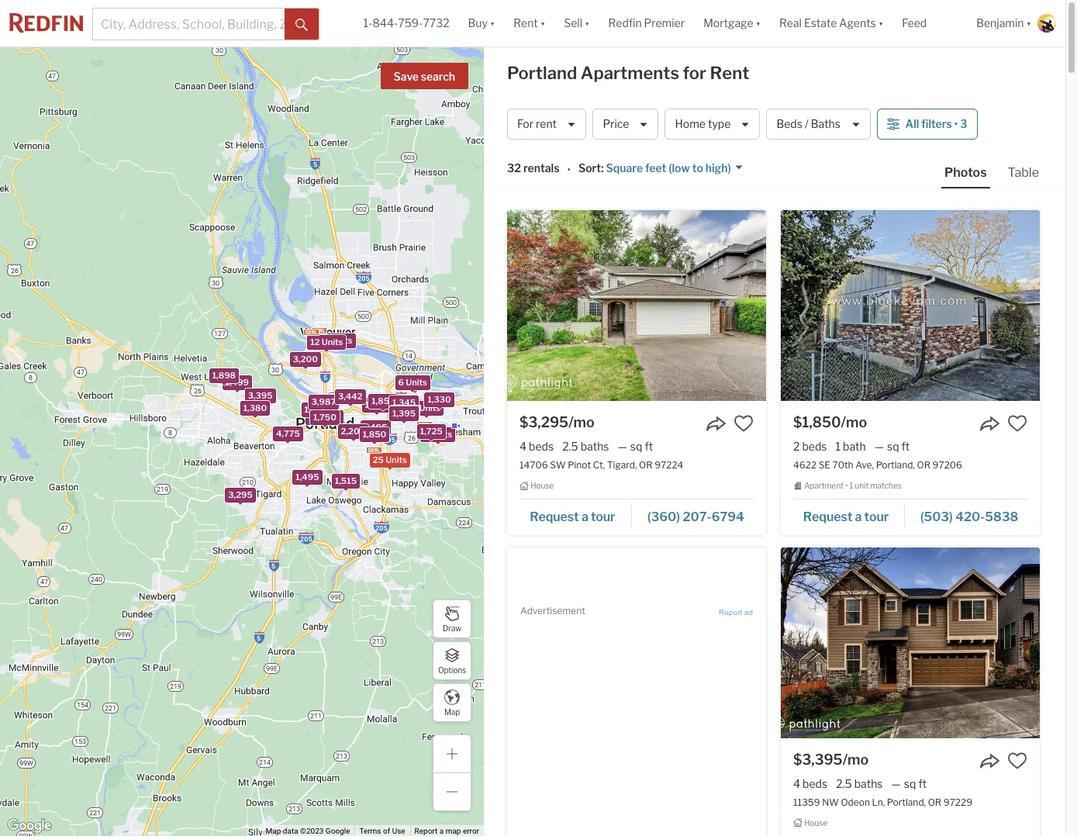 Task type: vqa. For each thing, say whether or not it's contained in the screenshot.
the top 2.5 baths
yes



Task type: describe. For each thing, give the bounding box(es) containing it.
3,200
[[293, 354, 318, 364]]

2 vertical spatial 1,495
[[296, 471, 319, 482]]

3 inside button
[[961, 117, 968, 131]]

se
[[819, 460, 831, 471]]

or for $1,850 /mo
[[917, 460, 931, 471]]

terms
[[360, 827, 381, 836]]

portland, for $1,850 /mo
[[876, 460, 915, 471]]

favorite button checkbox for $3,295 /mo
[[734, 414, 754, 434]]

City, Address, School, Building, ZIP search field
[[93, 9, 285, 40]]

759-
[[398, 17, 423, 30]]

7732
[[423, 17, 450, 30]]

rent
[[536, 117, 557, 131]]

request for $3,295
[[530, 510, 579, 524]]

12
[[310, 336, 320, 347]]

3,442
[[338, 391, 363, 402]]

real estate agents ▾ button
[[770, 0, 893, 47]]

97224
[[655, 460, 684, 471]]

/
[[805, 117, 809, 131]]

(503) 420-5838 link
[[905, 503, 1028, 529]]

ft for $3,395 /mo
[[919, 777, 927, 790]]

ct,
[[593, 460, 605, 471]]

• for filters
[[955, 117, 959, 131]]

all filters • 3 button
[[877, 109, 978, 140]]

units up the "1,345"
[[406, 376, 427, 387]]

home type
[[675, 117, 731, 131]]

0 horizontal spatial a
[[440, 827, 444, 836]]

1 horizontal spatial 1,695
[[393, 407, 417, 418]]

3,987
[[312, 396, 336, 407]]

1-
[[364, 17, 373, 30]]

for
[[517, 117, 534, 131]]

submit search image
[[296, 18, 308, 31]]

$1,850 /mo
[[794, 414, 868, 431]]

map region
[[0, 0, 514, 836]]

sort
[[579, 162, 601, 175]]

(low
[[669, 162, 690, 175]]

apartment • 1 unit matches
[[805, 481, 902, 491]]

search
[[421, 70, 455, 83]]

1-844-759-7732
[[364, 17, 450, 30]]

1,330
[[428, 393, 451, 404]]

ft for $1,850 /mo
[[902, 440, 910, 453]]

▾ inside the real estate agents ▾ link
[[879, 17, 884, 30]]

beds
[[777, 117, 803, 131]]

terms of use link
[[360, 827, 405, 836]]

sq for $1,850 /mo
[[888, 440, 900, 453]]

(503)
[[921, 510, 953, 524]]

request a tour for $3,295
[[530, 510, 616, 524]]

save search
[[394, 70, 455, 83]]

70th
[[833, 460, 854, 471]]

1,750
[[313, 412, 337, 422]]

1 horizontal spatial 1
[[850, 481, 854, 491]]

baths for $3,295 /mo
[[581, 440, 609, 453]]

photo of 11359 nw odeon ln, portland, or 97229 image
[[781, 548, 1040, 738]]

user photo image
[[1038, 14, 1057, 33]]

0 vertical spatial 6 units
[[398, 376, 427, 387]]

report for report a map error
[[415, 827, 438, 836]]

32 rentals •
[[507, 162, 571, 176]]

request a tour for $1,850
[[804, 510, 889, 524]]

report a map error link
[[415, 827, 479, 836]]

request a tour button for $3,295
[[520, 504, 632, 527]]

$3,395 /mo
[[794, 752, 869, 768]]

favorite button image for $3,295 /mo
[[734, 414, 754, 434]]

real estate agents ▾
[[780, 17, 884, 30]]

1,400
[[403, 377, 427, 388]]

sell ▾ button
[[564, 0, 590, 47]]

0 vertical spatial 1,850
[[372, 395, 396, 406]]

beds for $3,395
[[803, 777, 828, 790]]

1 horizontal spatial rent
[[710, 63, 750, 83]]

benjamin ▾
[[977, 17, 1032, 30]]

0 horizontal spatial 1,695
[[365, 399, 389, 410]]

5838
[[986, 510, 1019, 524]]

$3,295
[[520, 414, 569, 431]]

3,395
[[248, 390, 273, 401]]

photos button
[[942, 164, 1005, 189]]

$3,295 /mo
[[520, 414, 595, 431]]

1,550
[[243, 402, 266, 413]]

beds for $3,295
[[529, 440, 554, 453]]

14706 sw pinot ct, tigard, or 97224
[[520, 460, 684, 471]]

:
[[601, 162, 604, 175]]

20
[[318, 335, 329, 345]]

1 vertical spatial 1,850
[[363, 428, 387, 439]]

3 inside map region
[[412, 402, 418, 413]]

feed
[[902, 17, 927, 30]]

error
[[463, 827, 479, 836]]

2.5 baths for $3,295 /mo
[[563, 440, 609, 453]]

units up 1,725
[[419, 402, 441, 413]]

redfin premier
[[609, 17, 685, 30]]

▾ for rent ▾
[[541, 17, 546, 30]]

rent ▾ button
[[514, 0, 546, 47]]

— for $3,295 /mo
[[618, 440, 628, 453]]

/mo for $3,295
[[569, 414, 595, 431]]

1,725
[[420, 426, 443, 437]]

units right the "25"
[[386, 454, 407, 465]]

420-
[[956, 510, 986, 524]]

home type button
[[665, 109, 761, 140]]

report for report ad
[[719, 608, 743, 617]]

favorite button checkbox
[[1008, 414, 1028, 434]]

save search button
[[381, 63, 469, 89]]

1 vertical spatial house
[[805, 819, 828, 828]]

units right 12
[[322, 336, 343, 347]]

redfin premier button
[[599, 0, 694, 47]]

sell ▾ button
[[555, 0, 599, 47]]

portland apartments for rent
[[507, 63, 750, 83]]

©2023
[[300, 827, 324, 836]]

square
[[606, 162, 643, 175]]

units right 11
[[319, 412, 341, 423]]

sell
[[564, 17, 583, 30]]

4622
[[794, 460, 817, 471]]

report ad
[[719, 608, 753, 617]]

2 beds
[[794, 440, 827, 453]]

tour for $3,295 /mo
[[591, 510, 616, 524]]

(360) 207-6794
[[648, 510, 745, 524]]

buy ▾ button
[[459, 0, 505, 47]]

$1,850
[[794, 414, 841, 431]]

save
[[394, 70, 419, 83]]

request a tour button for $1,850
[[794, 504, 905, 527]]

(360)
[[648, 510, 681, 524]]

4 beds for $3,395
[[794, 777, 828, 790]]

11359 nw odeon ln, portland, or 97229
[[794, 797, 973, 808]]

sell ▾
[[564, 17, 590, 30]]

favorite button checkbox for $3,395 /mo
[[1008, 751, 1028, 771]]

ln,
[[872, 797, 885, 808]]



Task type: locate. For each thing, give the bounding box(es) containing it.
apartments
[[581, 63, 680, 83]]

4 beds up 11359
[[794, 777, 828, 790]]

1-844-759-7732 link
[[364, 17, 450, 30]]

a for $1,850 /mo
[[855, 510, 862, 524]]

a left map
[[440, 827, 444, 836]]

all
[[906, 117, 920, 131]]

— up 11359 nw odeon ln, portland, or 97229
[[892, 777, 901, 790]]

or for $3,295 /mo
[[639, 460, 653, 471]]

▾
[[490, 17, 495, 30], [541, 17, 546, 30], [585, 17, 590, 30], [756, 17, 761, 30], [879, 17, 884, 30], [1027, 17, 1032, 30]]

6 units down 3 units
[[424, 428, 453, 439]]

/mo up the bath
[[841, 414, 868, 431]]

sq up 11359 nw odeon ln, portland, or 97229
[[905, 777, 917, 790]]

1 horizontal spatial 2.5 baths
[[837, 777, 883, 790]]

report a map error
[[415, 827, 479, 836]]

1 request from the left
[[530, 510, 579, 524]]

sq for $3,395 /mo
[[905, 777, 917, 790]]

1 horizontal spatial baths
[[855, 777, 883, 790]]

6 ▾ from the left
[[1027, 17, 1032, 30]]

rent ▾ button
[[505, 0, 555, 47]]

2 request from the left
[[804, 510, 853, 524]]

2 tour from the left
[[865, 510, 889, 524]]

or left the 97224
[[639, 460, 653, 471]]

0 vertical spatial 4 beds
[[520, 440, 554, 453]]

or left 97229
[[928, 797, 942, 808]]

0 horizontal spatial •
[[568, 163, 571, 176]]

2.5 baths up the pinot
[[563, 440, 609, 453]]

4 up 11359
[[794, 777, 801, 790]]

1 vertical spatial 6 units
[[424, 428, 453, 439]]

2 horizontal spatial a
[[855, 510, 862, 524]]

▾ inside rent ▾ dropdown button
[[541, 17, 546, 30]]

request a tour
[[530, 510, 616, 524], [804, 510, 889, 524]]

1,898
[[212, 370, 236, 381]]

sq
[[631, 440, 643, 453], [888, 440, 900, 453], [905, 777, 917, 790]]

draw
[[443, 623, 462, 633]]

map for map data ©2023 google
[[266, 827, 281, 836]]

▾ inside buy ▾ dropdown button
[[490, 17, 495, 30]]

0 horizontal spatial map
[[266, 827, 281, 836]]

request for $1,850
[[804, 510, 853, 524]]

house
[[531, 481, 554, 491], [805, 819, 828, 828]]

1 horizontal spatial request a tour
[[804, 510, 889, 524]]

0 vertical spatial map
[[444, 707, 460, 717]]

1 horizontal spatial sq
[[888, 440, 900, 453]]

request down sw
[[530, 510, 579, 524]]

to
[[693, 162, 704, 175]]

2 horizontal spatial ft
[[919, 777, 927, 790]]

0 horizontal spatial ft
[[645, 440, 653, 453]]

2 ▾ from the left
[[541, 17, 546, 30]]

6794
[[712, 510, 745, 524]]

1 request a tour button from the left
[[520, 504, 632, 527]]

▾ right sell
[[585, 17, 590, 30]]

2 horizontal spatial —
[[892, 777, 901, 790]]

1 horizontal spatial map
[[444, 707, 460, 717]]

11
[[309, 412, 317, 423]]

house down 11359
[[805, 819, 828, 828]]

0 horizontal spatial tour
[[591, 510, 616, 524]]

real
[[780, 17, 802, 30]]

ft up 14706 sw pinot ct, tigard, or 97224 at the bottom
[[645, 440, 653, 453]]

1 horizontal spatial report
[[719, 608, 743, 617]]

1,345
[[393, 396, 416, 407]]

1 vertical spatial baths
[[855, 777, 883, 790]]

1 horizontal spatial request
[[804, 510, 853, 524]]

1 vertical spatial 2.5
[[837, 777, 852, 790]]

rent ▾
[[514, 17, 546, 30]]

house down '14706' at the bottom of the page
[[531, 481, 554, 491]]

0 horizontal spatial request a tour button
[[520, 504, 632, 527]]

0 vertical spatial portland,
[[876, 460, 915, 471]]

2.5 up odeon at right bottom
[[837, 777, 852, 790]]

for rent
[[517, 117, 557, 131]]

1,850 up 1,395 on the left of page
[[372, 395, 396, 406]]

baths up ln, on the bottom right
[[855, 777, 883, 790]]

1 favorite button image from the left
[[734, 414, 754, 434]]

1 horizontal spatial —
[[875, 440, 884, 453]]

▾ for benjamin ▾
[[1027, 17, 1032, 30]]

1,850 up the "25"
[[363, 428, 387, 439]]

1,515
[[335, 475, 357, 486]]

google image
[[4, 816, 55, 836]]

(503) 420-5838
[[921, 510, 1019, 524]]

— sq ft for $1,850 /mo
[[875, 440, 910, 453]]

map left data at the bottom of the page
[[266, 827, 281, 836]]

agents
[[840, 17, 877, 30]]

0 vertical spatial 1
[[836, 440, 841, 453]]

baths up ct,
[[581, 440, 609, 453]]

6 down 3 units
[[424, 428, 429, 439]]

request a tour down the apartment • 1 unit matches
[[804, 510, 889, 524]]

0 horizontal spatial favorite button image
[[734, 414, 754, 434]]

• inside button
[[955, 117, 959, 131]]

1 horizontal spatial 2.5
[[837, 777, 852, 790]]

photo of 14706 sw pinot ct, tigard, or 97224 image
[[507, 210, 767, 401]]

0 vertical spatial rent
[[514, 17, 538, 30]]

• left unit
[[846, 481, 848, 491]]

1,395
[[393, 408, 416, 419]]

• for rentals
[[568, 163, 571, 176]]

4 for $3,295 /mo
[[520, 440, 527, 453]]

0 vertical spatial 6
[[398, 376, 404, 387]]

20 units
[[318, 335, 353, 345]]

1 vertical spatial 4 beds
[[794, 777, 828, 790]]

0 horizontal spatial rent
[[514, 17, 538, 30]]

• inside 32 rentals •
[[568, 163, 571, 176]]

mortgage
[[704, 17, 754, 30]]

▾ inside mortgage ▾ dropdown button
[[756, 17, 761, 30]]

0 horizontal spatial 4
[[520, 440, 527, 453]]

for
[[683, 63, 707, 83]]

2 favorite button image from the left
[[1008, 414, 1028, 434]]

1 left unit
[[850, 481, 854, 491]]

97206
[[933, 460, 963, 471]]

2 vertical spatial •
[[846, 481, 848, 491]]

— up 4622 se 70th ave, portland, or 97206
[[875, 440, 884, 453]]

1 vertical spatial •
[[568, 163, 571, 176]]

a down the pinot
[[582, 510, 589, 524]]

2 horizontal spatial sq
[[905, 777, 917, 790]]

1 vertical spatial 1,495
[[364, 422, 388, 432]]

google
[[326, 827, 350, 836]]

ft up 4622 se 70th ave, portland, or 97206
[[902, 440, 910, 453]]

— for $1,850 /mo
[[875, 440, 884, 453]]

buy ▾
[[468, 17, 495, 30]]

— for $3,395 /mo
[[892, 777, 901, 790]]

matches
[[871, 481, 902, 491]]

nw
[[823, 797, 839, 808]]

1 horizontal spatial 6
[[424, 428, 429, 439]]

1 horizontal spatial 4
[[794, 777, 801, 790]]

photo of 4622 se 70th ave, portland, or 97206 image
[[781, 210, 1040, 401]]

0 vertical spatial 4
[[520, 440, 527, 453]]

table button
[[1005, 164, 1043, 187]]

units down 3 units
[[431, 428, 453, 439]]

1 vertical spatial map
[[266, 827, 281, 836]]

1 tour from the left
[[591, 510, 616, 524]]

0 horizontal spatial 3
[[412, 402, 418, 413]]

▾ left 'user photo'
[[1027, 17, 1032, 30]]

portland, right ln, on the bottom right
[[887, 797, 926, 808]]

0 vertical spatial 3
[[961, 117, 968, 131]]

2 request a tour from the left
[[804, 510, 889, 524]]

mortgage ▾ button
[[704, 0, 761, 47]]

4 beds for $3,295
[[520, 440, 554, 453]]

square feet (low to high) button
[[604, 161, 744, 176]]

buy ▾ button
[[468, 0, 495, 47]]

square feet (low to high)
[[606, 162, 731, 175]]

map down "options"
[[444, 707, 460, 717]]

units right 20
[[331, 335, 353, 345]]

for rent button
[[507, 109, 587, 140]]

beds right 2
[[803, 440, 827, 453]]

baths for $3,395 /mo
[[855, 777, 883, 790]]

report left map
[[415, 827, 438, 836]]

1 horizontal spatial •
[[846, 481, 848, 491]]

▾ for sell ▾
[[585, 17, 590, 30]]

map inside button
[[444, 707, 460, 717]]

▾ for buy ▾
[[490, 17, 495, 30]]

ft up 11359 nw odeon ln, portland, or 97229
[[919, 777, 927, 790]]

0 horizontal spatial 1
[[836, 440, 841, 453]]

favorite button checkbox
[[734, 414, 754, 434], [1008, 751, 1028, 771]]

•
[[955, 117, 959, 131], [568, 163, 571, 176], [846, 481, 848, 491]]

beds up 11359
[[803, 777, 828, 790]]

report
[[719, 608, 743, 617], [415, 827, 438, 836]]

beds up '14706' at the bottom of the page
[[529, 440, 554, 453]]

▾ right agents
[[879, 17, 884, 30]]

1,695 down 1,400
[[393, 407, 417, 418]]

▾ right the mortgage
[[756, 17, 761, 30]]

photos
[[945, 165, 987, 180]]

request down apartment
[[804, 510, 853, 524]]

1 vertical spatial rent
[[710, 63, 750, 83]]

map button
[[433, 684, 472, 722]]

0 horizontal spatial request a tour
[[530, 510, 616, 524]]

2 horizontal spatial •
[[955, 117, 959, 131]]

beds for $1,850
[[803, 440, 827, 453]]

or for $3,395 /mo
[[928, 797, 942, 808]]

favorite button image
[[1008, 751, 1028, 771]]

3 ▾ from the left
[[585, 17, 590, 30]]

1 left the bath
[[836, 440, 841, 453]]

rent right for
[[710, 63, 750, 83]]

filters
[[922, 117, 953, 131]]

11359
[[794, 797, 821, 808]]

1 vertical spatial report
[[415, 827, 438, 836]]

/mo up the pinot
[[569, 414, 595, 431]]

report left ad at right bottom
[[719, 608, 743, 617]]

0 horizontal spatial house
[[531, 481, 554, 491]]

1 horizontal spatial favorite button checkbox
[[1008, 751, 1028, 771]]

buy
[[468, 17, 488, 30]]

tour
[[591, 510, 616, 524], [865, 510, 889, 524]]

3 right filters
[[961, 117, 968, 131]]

1 request a tour from the left
[[530, 510, 616, 524]]

1 vertical spatial 3
[[412, 402, 418, 413]]

3 down 1,400
[[412, 402, 418, 413]]

6
[[398, 376, 404, 387], [424, 428, 429, 439]]

tigard,
[[607, 460, 637, 471]]

mortgage ▾
[[704, 17, 761, 30]]

/mo for $3,395
[[843, 752, 869, 768]]

0 horizontal spatial 2.5 baths
[[563, 440, 609, 453]]

baths
[[811, 117, 841, 131]]

2.5 for $3,295
[[563, 440, 579, 453]]

14706
[[520, 460, 548, 471]]

sq up 4622 se 70th ave, portland, or 97206
[[888, 440, 900, 453]]

1 ▾ from the left
[[490, 17, 495, 30]]

4 ▾ from the left
[[756, 17, 761, 30]]

1 vertical spatial 6
[[424, 428, 429, 439]]

2 request a tour button from the left
[[794, 504, 905, 527]]

2.5 baths up odeon at right bottom
[[837, 777, 883, 790]]

0 vertical spatial 2.5
[[563, 440, 579, 453]]

▾ for mortgage ▾
[[756, 17, 761, 30]]

data
[[283, 827, 298, 836]]

11 units
[[309, 412, 341, 423]]

ft for $3,295 /mo
[[645, 440, 653, 453]]

1,695 left the "1,345"
[[365, 399, 389, 410]]

rent inside rent ▾ dropdown button
[[514, 17, 538, 30]]

— sq ft
[[618, 440, 653, 453], [875, 440, 910, 453], [892, 777, 927, 790]]

0 vertical spatial baths
[[581, 440, 609, 453]]

type
[[708, 117, 731, 131]]

6 units up the "1,345"
[[398, 376, 427, 387]]

4 up '14706' at the bottom of the page
[[520, 440, 527, 453]]

0 vertical spatial 1,495
[[305, 404, 328, 414]]

real estate agents ▾ link
[[780, 0, 884, 47]]

sq for $3,295 /mo
[[631, 440, 643, 453]]

0 vertical spatial 2.5 baths
[[563, 440, 609, 453]]

tour down 14706 sw pinot ct, tigard, or 97224 at the bottom
[[591, 510, 616, 524]]

portland, for $3,395 /mo
[[887, 797, 926, 808]]

1 horizontal spatial 3
[[961, 117, 968, 131]]

/mo for $1,850
[[841, 414, 868, 431]]

— up tigard,
[[618, 440, 628, 453]]

0 horizontal spatial —
[[618, 440, 628, 453]]

pinot
[[568, 460, 591, 471]]

▾ right buy
[[490, 17, 495, 30]]

— sq ft up 11359 nw odeon ln, portland, or 97229
[[892, 777, 927, 790]]

1
[[836, 440, 841, 453], [850, 481, 854, 491]]

ad
[[745, 608, 753, 617]]

request a tour down the pinot
[[530, 510, 616, 524]]

/mo
[[569, 414, 595, 431], [841, 414, 868, 431], [843, 752, 869, 768]]

2.5
[[563, 440, 579, 453], [837, 777, 852, 790]]

2.5 baths for $3,395 /mo
[[837, 777, 883, 790]]

▾ inside sell ▾ dropdown button
[[585, 17, 590, 30]]

favorite button image for $1,850 /mo
[[1008, 414, 1028, 434]]

or left the 97206
[[917, 460, 931, 471]]

2.5 for $3,395
[[837, 777, 852, 790]]

0 horizontal spatial 6
[[398, 376, 404, 387]]

1 vertical spatial favorite button checkbox
[[1008, 751, 1028, 771]]

1 horizontal spatial ft
[[902, 440, 910, 453]]

favorite button image
[[734, 414, 754, 434], [1008, 414, 1028, 434]]

premier
[[644, 17, 685, 30]]

map for map
[[444, 707, 460, 717]]

1 vertical spatial 1
[[850, 481, 854, 491]]

0 horizontal spatial 4 beds
[[520, 440, 554, 453]]

of
[[383, 827, 390, 836]]

sq up tigard,
[[631, 440, 643, 453]]

6 up the "1,345"
[[398, 376, 404, 387]]

— sq ft for $3,395 /mo
[[892, 777, 927, 790]]

benjamin
[[977, 17, 1025, 30]]

0 vertical spatial house
[[531, 481, 554, 491]]

— sq ft up 4622 se 70th ave, portland, or 97206
[[875, 440, 910, 453]]

ad region
[[521, 621, 753, 815]]

1 vertical spatial 2.5 baths
[[837, 777, 883, 790]]

a down unit
[[855, 510, 862, 524]]

0 horizontal spatial baths
[[581, 440, 609, 453]]

1 horizontal spatial favorite button image
[[1008, 414, 1028, 434]]

• left sort
[[568, 163, 571, 176]]

— sq ft for $3,295 /mo
[[618, 440, 653, 453]]

report inside button
[[719, 608, 743, 617]]

0 horizontal spatial favorite button checkbox
[[734, 414, 754, 434]]

25 units
[[373, 454, 407, 465]]

1 horizontal spatial request a tour button
[[794, 504, 905, 527]]

beds / baths button
[[767, 109, 871, 140]]

apartment
[[805, 481, 844, 491]]

0 horizontal spatial sq
[[631, 440, 643, 453]]

1,499
[[226, 377, 249, 388]]

0 horizontal spatial report
[[415, 827, 438, 836]]

redfin
[[609, 17, 642, 30]]

1 horizontal spatial house
[[805, 819, 828, 828]]

bath
[[843, 440, 866, 453]]

request a tour button down the apartment • 1 unit matches
[[794, 504, 905, 527]]

a for $3,295 /mo
[[582, 510, 589, 524]]

2.5 up the pinot
[[563, 440, 579, 453]]

4 for $3,395 /mo
[[794, 777, 801, 790]]

0 vertical spatial report
[[719, 608, 743, 617]]

— sq ft up tigard,
[[618, 440, 653, 453]]

6 units
[[398, 376, 427, 387], [424, 428, 453, 439]]

portland, up matches
[[876, 460, 915, 471]]

use
[[392, 827, 405, 836]]

1 bath
[[836, 440, 866, 453]]

tour down matches
[[865, 510, 889, 524]]

1,380
[[243, 402, 267, 413]]

beds
[[529, 440, 554, 453], [803, 440, 827, 453], [803, 777, 828, 790]]

1 vertical spatial portland,
[[887, 797, 926, 808]]

▾ left sell
[[541, 17, 546, 30]]

1 horizontal spatial 4 beds
[[794, 777, 828, 790]]

draw button
[[433, 600, 472, 639]]

4 beds up '14706' at the bottom of the page
[[520, 440, 554, 453]]

1 vertical spatial 4
[[794, 777, 801, 790]]

all filters • 3
[[906, 117, 968, 131]]

estate
[[804, 17, 837, 30]]

rent right the buy ▾
[[514, 17, 538, 30]]

1 horizontal spatial a
[[582, 510, 589, 524]]

0 vertical spatial •
[[955, 117, 959, 131]]

0 horizontal spatial 2.5
[[563, 440, 579, 453]]

• right filters
[[955, 117, 959, 131]]

0 horizontal spatial request
[[530, 510, 579, 524]]

1,695
[[365, 399, 389, 410], [393, 407, 417, 418]]

1 horizontal spatial tour
[[865, 510, 889, 524]]

report ad button
[[719, 608, 753, 620]]

0 vertical spatial favorite button checkbox
[[734, 414, 754, 434]]

4,775
[[276, 428, 300, 439]]

5 ▾ from the left
[[879, 17, 884, 30]]

/mo up odeon at right bottom
[[843, 752, 869, 768]]

tour for $1,850 /mo
[[865, 510, 889, 524]]

request a tour button down the pinot
[[520, 504, 632, 527]]



